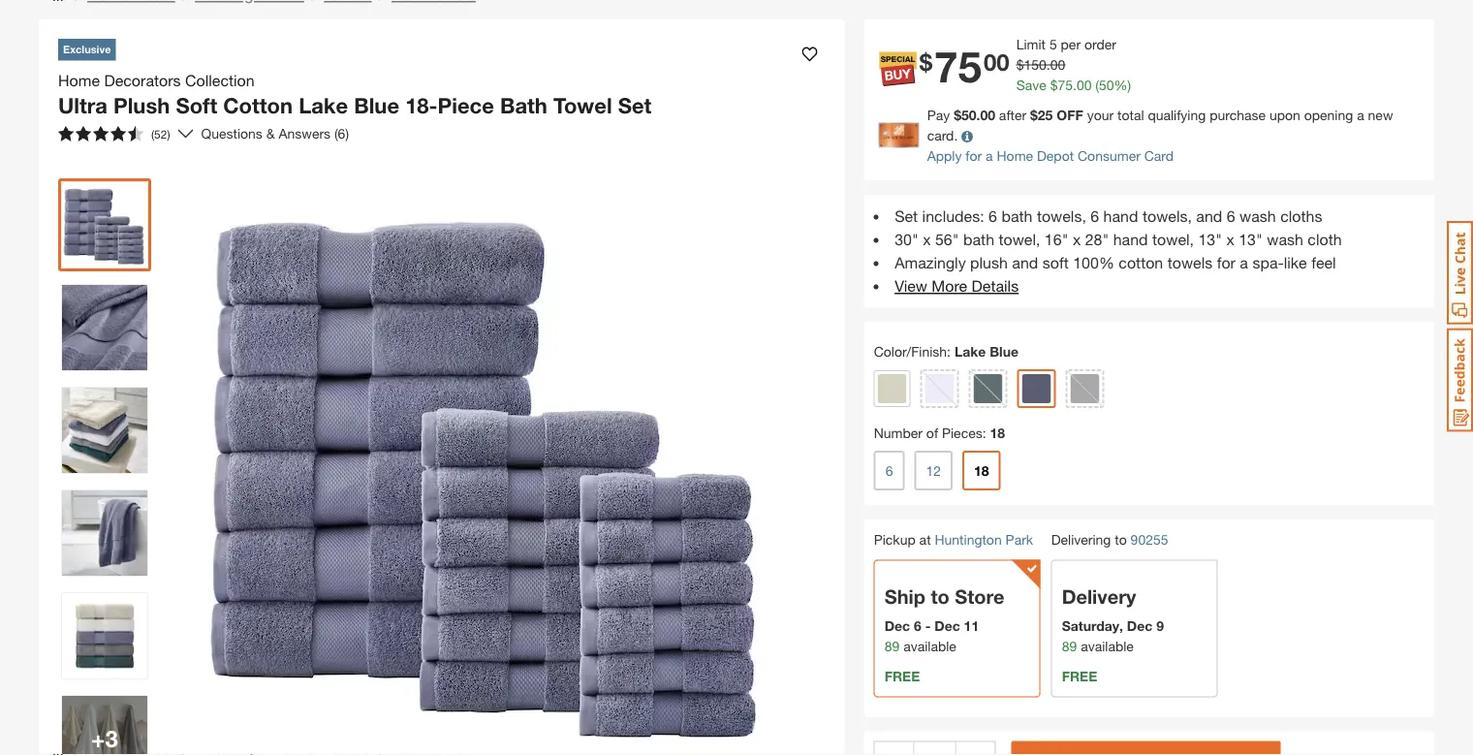 Task type: vqa. For each thing, say whether or not it's contained in the screenshot.
the topmost Home
yes



Task type: describe. For each thing, give the bounding box(es) containing it.
set inside home decorators collection ultra plush soft cotton lake blue 18-piece bath towel set
[[618, 92, 652, 118]]

delivery
[[1062, 585, 1137, 608]]

6 left cloths
[[1227, 207, 1236, 225]]

ultra
[[58, 92, 108, 118]]

pickup
[[874, 531, 916, 547]]

limit 5 per order $ 150 . 00 save $ 75 . 00 ( 50 %)
[[1017, 36, 1132, 93]]

pickup at huntington park
[[874, 531, 1034, 547]]

free for saturday,
[[1062, 668, 1098, 684]]

delivering to 90255
[[1052, 531, 1169, 548]]

100%
[[1074, 254, 1115, 272]]

2 horizontal spatial 00
[[1077, 77, 1092, 93]]

(52) link
[[50, 118, 193, 149]]

amazingly
[[895, 254, 966, 272]]

6 inside the 6 button
[[886, 462, 893, 478]]

0 vertical spatial hand
[[1104, 207, 1139, 225]]

18-
[[405, 92, 438, 118]]

new
[[1369, 107, 1394, 123]]

lake blue home decorators collection bath towels 18 piece lake 66.5 image
[[62, 696, 147, 755]]

available inside delivery saturday, dec 9 89 available
[[1081, 638, 1134, 654]]

pay
[[928, 107, 950, 123]]

lake blue home decorators collection bath towels 18 piece lake a0.3 image
[[62, 491, 147, 576]]

150
[[1024, 56, 1047, 72]]

1 vertical spatial wash
[[1268, 230, 1304, 249]]

to for 90255
[[1115, 531, 1127, 547]]

$ down limit
[[1017, 56, 1024, 72]]

huntington park button
[[935, 531, 1034, 547]]

card.
[[928, 127, 958, 143]]

12 button
[[915, 451, 953, 491]]

(52)
[[151, 128, 170, 141]]

apply
[[928, 147, 962, 163]]

0 horizontal spatial for
[[966, 147, 982, 163]]

delivery saturday, dec 9 89 available
[[1062, 585, 1164, 654]]

1 horizontal spatial 00
[[1051, 56, 1066, 72]]

89 inside ship to store dec 6 - dec 11 89 available
[[885, 638, 900, 654]]

total
[[1118, 107, 1145, 123]]

4.5 stars image
[[58, 126, 143, 142]]

89 inside delivery saturday, dec 9 89 available
[[1062, 638, 1077, 654]]

huntington
[[935, 531, 1002, 547]]

more
[[932, 277, 968, 295]]

+ 3
[[91, 725, 118, 752]]

16"
[[1045, 230, 1069, 249]]

1 horizontal spatial .
[[1073, 77, 1077, 93]]

$ right pay
[[954, 107, 962, 123]]

decorators
[[104, 71, 181, 89]]

cloth
[[1308, 230, 1342, 249]]

qualifying
[[1148, 107, 1206, 123]]

25
[[1038, 107, 1053, 123]]

1 dec from the left
[[885, 618, 911, 634]]

for inside set includes: 6 bath towels, 6 hand towels, and 6 wash cloths 30" x 56" bath towel, 16" x 28" hand towel, 13" x 13" wash cloth amazingly plush and soft 100% cotton towels for a spa-like feel view more details
[[1217, 254, 1236, 272]]

1 vertical spatial :
[[983, 425, 987, 441]]

1 horizontal spatial 18
[[990, 425, 1006, 441]]

info image
[[962, 131, 974, 142]]

18 button
[[963, 451, 1001, 491]]

spa-
[[1253, 254, 1284, 272]]

saturday,
[[1062, 618, 1124, 634]]

0 vertical spatial wash
[[1240, 207, 1277, 225]]

9
[[1157, 618, 1164, 634]]

park
[[1006, 531, 1034, 547]]

bath
[[500, 92, 548, 118]]

dec inside delivery saturday, dec 9 89 available
[[1127, 618, 1153, 634]]

towels
[[1168, 254, 1213, 272]]

1 horizontal spatial blue
[[990, 343, 1019, 359]]

(6)
[[334, 126, 349, 142]]

11
[[964, 618, 979, 634]]

almond biscotti ivory image
[[878, 374, 907, 403]]

$ 75 00
[[920, 41, 1010, 92]]

piece
[[438, 92, 494, 118]]

soft
[[1043, 254, 1069, 272]]

pay $ 50.00 after $ 25 off
[[928, 107, 1084, 123]]

cotton
[[1119, 254, 1164, 272]]

collection
[[185, 71, 255, 89]]

home decorators collection link
[[58, 68, 262, 92]]

2 x from the left
[[1073, 230, 1081, 249]]

(52) button
[[50, 118, 178, 149]]

number
[[874, 425, 923, 441]]

after
[[1000, 107, 1027, 123]]

your
[[1088, 107, 1114, 123]]

2 dec from the left
[[935, 618, 961, 634]]

3 x from the left
[[1227, 230, 1235, 249]]

home inside home decorators collection ultra plush soft cotton lake blue 18-piece bath towel set
[[58, 71, 100, 89]]

blue inside home decorators collection ultra plush soft cotton lake blue 18-piece bath towel set
[[354, 92, 399, 118]]

soft
[[176, 92, 217, 118]]

per
[[1061, 36, 1081, 52]]

90255
[[1131, 532, 1169, 548]]

2 13" from the left
[[1239, 230, 1263, 249]]

+
[[91, 725, 105, 752]]

details
[[972, 277, 1019, 295]]

to for store
[[931, 585, 950, 608]]

18 inside button
[[974, 462, 990, 478]]

purchase
[[1210, 107, 1266, 123]]

lake blue home decorators collection bath towels 18 piece lake 64.0 image
[[62, 182, 147, 268]]

cloths
[[1281, 207, 1323, 225]]

upon
[[1270, 107, 1301, 123]]

90255 link
[[1131, 530, 1169, 550]]

stone gray image
[[1071, 374, 1100, 403]]

questions & answers (6)
[[201, 126, 349, 142]]

cotton
[[223, 92, 293, 118]]

0 vertical spatial bath
[[1002, 207, 1033, 225]]



Task type: locate. For each thing, give the bounding box(es) containing it.
available inside ship to store dec 6 - dec 11 89 available
[[904, 638, 957, 654]]

dec
[[885, 618, 911, 634], [935, 618, 961, 634], [1127, 618, 1153, 634]]

set
[[618, 92, 652, 118], [895, 207, 918, 225]]

50
[[1100, 77, 1115, 93]]

6 button
[[874, 451, 905, 491]]

towels, up 16"
[[1037, 207, 1087, 225]]

set includes: 6 bath towels, 6 hand towels, and 6 wash cloths 30" x 56" bath towel, 16" x 28" hand towel, 13" x 13" wash cloth amazingly plush and soft 100% cotton towels for a spa-like feel view more details
[[895, 207, 1342, 295]]

1 vertical spatial blue
[[990, 343, 1019, 359]]

blue
[[354, 92, 399, 118], [990, 343, 1019, 359]]

(
[[1096, 77, 1100, 93]]

home left depot
[[997, 147, 1034, 163]]

1 vertical spatial a
[[986, 147, 993, 163]]

to inside ship to store dec 6 - dec 11 89 available
[[931, 585, 950, 608]]

number of pieces : 18
[[874, 425, 1006, 441]]

0 horizontal spatial lake
[[299, 92, 348, 118]]

dec right -
[[935, 618, 961, 634]]

0 vertical spatial and
[[1197, 207, 1223, 225]]

home up ultra
[[58, 71, 100, 89]]

available down saturday,
[[1081, 638, 1134, 654]]

1 vertical spatial hand
[[1114, 230, 1149, 249]]

1 vertical spatial bath
[[964, 230, 995, 249]]

. down the '5'
[[1047, 56, 1051, 72]]

2 horizontal spatial x
[[1227, 230, 1235, 249]]

ship to store dec 6 - dec 11 89 available
[[885, 585, 1005, 654]]

75 inside limit 5 per order $ 150 . 00 save $ 75 . 00 ( 50 %)
[[1058, 77, 1073, 93]]

live chat image
[[1448, 221, 1474, 325]]

exclusive
[[63, 43, 111, 56]]

13" up towels
[[1199, 230, 1223, 249]]

towel,
[[999, 230, 1041, 249], [1153, 230, 1195, 249]]

color/finish
[[874, 343, 947, 359]]

89
[[885, 638, 900, 654], [1062, 638, 1077, 654]]

1 horizontal spatial available
[[1081, 638, 1134, 654]]

hand up cotton
[[1114, 230, 1149, 249]]

consumer
[[1078, 147, 1141, 163]]

18 down pieces at right
[[974, 462, 990, 478]]

0 horizontal spatial :
[[947, 343, 951, 359]]

2 horizontal spatial a
[[1358, 107, 1365, 123]]

89 down saturday,
[[1062, 638, 1077, 654]]

dec left 9
[[1127, 618, 1153, 634]]

1 vertical spatial lake
[[955, 343, 986, 359]]

0 horizontal spatial a
[[986, 147, 993, 163]]

a left new
[[1358, 107, 1365, 123]]

0 horizontal spatial .
[[1047, 56, 1051, 72]]

home decorators collection ultra plush soft cotton lake blue 18-piece bath towel set
[[58, 71, 652, 118]]

towels,
[[1037, 207, 1087, 225], [1143, 207, 1192, 225]]

answers
[[279, 126, 331, 142]]

0 horizontal spatial available
[[904, 638, 957, 654]]

1 horizontal spatial dec
[[935, 618, 961, 634]]

0 horizontal spatial 13"
[[1199, 230, 1223, 249]]

color/finish : lake blue
[[874, 343, 1019, 359]]

0 horizontal spatial towel,
[[999, 230, 1041, 249]]

2 89 from the left
[[1062, 638, 1077, 654]]

0 horizontal spatial 75
[[935, 41, 982, 92]]

75
[[935, 41, 982, 92], [1058, 77, 1073, 93]]

1 horizontal spatial 13"
[[1239, 230, 1263, 249]]

00 inside $ 75 00
[[984, 48, 1010, 75]]

off
[[1057, 107, 1084, 123]]

3 dec from the left
[[1127, 618, 1153, 634]]

blue left 18-
[[354, 92, 399, 118]]

lake inside home decorators collection ultra plush soft cotton lake blue 18-piece bath towel set
[[299, 92, 348, 118]]

1 available from the left
[[904, 638, 957, 654]]

2 vertical spatial a
[[1240, 254, 1249, 272]]

to
[[1115, 531, 1127, 547], [931, 585, 950, 608]]

89 down the ship
[[885, 638, 900, 654]]

view more details link
[[895, 277, 1019, 295]]

apply now image
[[879, 122, 928, 148]]

1 89 from the left
[[885, 638, 900, 654]]

75 up off at the top of page
[[1058, 77, 1073, 93]]

00 down the '5'
[[1051, 56, 1066, 72]]

1 horizontal spatial set
[[895, 207, 918, 225]]

0 horizontal spatial 00
[[984, 48, 1010, 75]]

: up "bright white" icon
[[947, 343, 951, 359]]

0 horizontal spatial to
[[931, 585, 950, 608]]

0 horizontal spatial and
[[1013, 254, 1039, 272]]

lake blue image
[[1023, 374, 1052, 403]]

None field
[[915, 741, 956, 755]]

to left 90255
[[1115, 531, 1127, 547]]

3
[[105, 725, 118, 752]]

card
[[1145, 147, 1174, 163]]

6 down number
[[886, 462, 893, 478]]

pieces
[[942, 425, 983, 441]]

towel, up towels
[[1153, 230, 1195, 249]]

like
[[1284, 254, 1308, 272]]

6 left -
[[914, 618, 922, 634]]

plush
[[113, 92, 170, 118]]

view
[[895, 277, 928, 295]]

6 right includes:
[[989, 207, 998, 225]]

1 horizontal spatial towels,
[[1143, 207, 1192, 225]]

$ up pay
[[920, 48, 933, 75]]

includes:
[[923, 207, 985, 225]]

1 vertical spatial set
[[895, 207, 918, 225]]

1 vertical spatial to
[[931, 585, 950, 608]]

2 towel, from the left
[[1153, 230, 1195, 249]]

towels, up towels
[[1143, 207, 1192, 225]]

free down saturday,
[[1062, 668, 1098, 684]]

1 horizontal spatial :
[[983, 425, 987, 441]]

dec down the ship
[[885, 618, 911, 634]]

0 horizontal spatial dec
[[885, 618, 911, 634]]

1 vertical spatial home
[[997, 147, 1034, 163]]

wash up like
[[1268, 230, 1304, 249]]

%)
[[1115, 77, 1132, 93]]

$ inside $ 75 00
[[920, 48, 933, 75]]

towel, left 16"
[[999, 230, 1041, 249]]

apply for a home depot consumer card link
[[928, 147, 1174, 163]]

1 horizontal spatial to
[[1115, 531, 1127, 547]]

save
[[1017, 77, 1047, 93]]

12
[[926, 462, 941, 478]]

set up the 30"
[[895, 207, 918, 225]]

00 left limit
[[984, 48, 1010, 75]]

lake up the (6)
[[299, 92, 348, 118]]

18 right pieces at right
[[990, 425, 1006, 441]]

feel
[[1312, 254, 1337, 272]]

lake up "charleston teal" image
[[955, 343, 986, 359]]

a
[[1358, 107, 1365, 123], [986, 147, 993, 163], [1240, 254, 1249, 272]]

set right towel
[[618, 92, 652, 118]]

30"
[[895, 230, 919, 249]]

depot
[[1037, 147, 1074, 163]]

for
[[966, 147, 982, 163], [1217, 254, 1236, 272]]

x
[[923, 230, 931, 249], [1073, 230, 1081, 249], [1227, 230, 1235, 249]]

limit
[[1017, 36, 1046, 52]]

and left soft
[[1013, 254, 1039, 272]]

free for to
[[885, 668, 920, 684]]

free
[[885, 668, 920, 684], [1062, 668, 1098, 684]]

6 inside ship to store dec 6 - dec 11 89 available
[[914, 618, 922, 634]]

a down 50.00 at the right top of the page
[[986, 147, 993, 163]]

&
[[266, 126, 275, 142]]

. left ( at the right of the page
[[1073, 77, 1077, 93]]

blue up "charleston teal" image
[[990, 343, 1019, 359]]

1 horizontal spatial bath
[[1002, 207, 1033, 225]]

13" up the spa-
[[1239, 230, 1263, 249]]

1 vertical spatial and
[[1013, 254, 1039, 272]]

5
[[1050, 36, 1058, 52]]

0 vertical spatial set
[[618, 92, 652, 118]]

0 vertical spatial home
[[58, 71, 100, 89]]

hand up 28"
[[1104, 207, 1139, 225]]

56"
[[936, 230, 959, 249]]

to inside delivering to 90255
[[1115, 531, 1127, 547]]

1 horizontal spatial and
[[1197, 207, 1223, 225]]

free down ship to store dec 6 - dec 11 89 available
[[885, 668, 920, 684]]

6 up 28"
[[1091, 207, 1100, 225]]

and up towels
[[1197, 207, 1223, 225]]

0 horizontal spatial x
[[923, 230, 931, 249]]

2 towels, from the left
[[1143, 207, 1192, 225]]

2 horizontal spatial dec
[[1127, 618, 1153, 634]]

feedback link image
[[1448, 328, 1474, 432]]

wash left cloths
[[1240, 207, 1277, 225]]

.
[[1047, 56, 1051, 72], [1073, 77, 1077, 93]]

for down info icon
[[966, 147, 982, 163]]

to right the ship
[[931, 585, 950, 608]]

1 vertical spatial 18
[[974, 462, 990, 478]]

plush
[[971, 254, 1008, 272]]

lake blue home decorators collection bath towels 18 piece lake 40.2 image
[[62, 388, 147, 473]]

0 horizontal spatial 18
[[974, 462, 990, 478]]

at
[[920, 531, 931, 547]]

order
[[1085, 36, 1117, 52]]

$ right save
[[1051, 77, 1058, 93]]

home
[[58, 71, 100, 89], [997, 147, 1034, 163]]

0 horizontal spatial bath
[[964, 230, 995, 249]]

your total qualifying purchase upon opening a new card.
[[928, 107, 1394, 143]]

1 free from the left
[[885, 668, 920, 684]]

1 horizontal spatial home
[[997, 147, 1034, 163]]

available
[[904, 638, 957, 654], [1081, 638, 1134, 654]]

1 horizontal spatial lake
[[955, 343, 986, 359]]

1 horizontal spatial x
[[1073, 230, 1081, 249]]

1 horizontal spatial 89
[[1062, 638, 1077, 654]]

apply for a home depot consumer card
[[928, 147, 1174, 163]]

0 horizontal spatial free
[[885, 668, 920, 684]]

ship
[[885, 585, 926, 608]]

a inside set includes: 6 bath towels, 6 hand towels, and 6 wash cloths 30" x 56" bath towel, 16" x 28" hand towel, 13" x 13" wash cloth amazingly plush and soft 100% cotton towels for a spa-like feel view more details
[[1240, 254, 1249, 272]]

0 vertical spatial lake
[[299, 92, 348, 118]]

1 horizontal spatial towel,
[[1153, 230, 1195, 249]]

2 available from the left
[[1081, 638, 1134, 654]]

lake blue home decorators collection bath towels 18 piece lake 1d.4 image
[[62, 593, 147, 679]]

of
[[927, 425, 939, 441]]

0 horizontal spatial set
[[618, 92, 652, 118]]

lake blue home decorators collection bath towels 18 piece lake e1.1 image
[[62, 285, 147, 370]]

1 horizontal spatial for
[[1217, 254, 1236, 272]]

for right towels
[[1217, 254, 1236, 272]]

wash
[[1240, 207, 1277, 225], [1268, 230, 1304, 249]]

0 horizontal spatial blue
[[354, 92, 399, 118]]

store
[[955, 585, 1005, 608]]

28"
[[1086, 230, 1109, 249]]

0 horizontal spatial 89
[[885, 638, 900, 654]]

bath
[[1002, 207, 1033, 225], [964, 230, 995, 249]]

0 vertical spatial to
[[1115, 531, 1127, 547]]

18
[[990, 425, 1006, 441], [974, 462, 990, 478]]

1 horizontal spatial a
[[1240, 254, 1249, 272]]

-
[[926, 618, 931, 634]]

1 vertical spatial .
[[1073, 77, 1077, 93]]

available down -
[[904, 638, 957, 654]]

a left the spa-
[[1240, 254, 1249, 272]]

questions
[[201, 126, 263, 142]]

75 up pay
[[935, 41, 982, 92]]

1 towel, from the left
[[999, 230, 1041, 249]]

a inside your total qualifying purchase upon opening a new card.
[[1358, 107, 1365, 123]]

00 left ( at the right of the page
[[1077, 77, 1092, 93]]

1 vertical spatial for
[[1217, 254, 1236, 272]]

bright white image
[[926, 374, 955, 403]]

: up 18 button
[[983, 425, 987, 441]]

1 horizontal spatial 75
[[1058, 77, 1073, 93]]

0 vertical spatial 18
[[990, 425, 1006, 441]]

0 vertical spatial .
[[1047, 56, 1051, 72]]

0 horizontal spatial towels,
[[1037, 207, 1087, 225]]

2 free from the left
[[1062, 668, 1098, 684]]

1 towels, from the left
[[1037, 207, 1087, 225]]

0 horizontal spatial home
[[58, 71, 100, 89]]

towel
[[554, 92, 612, 118]]

1 horizontal spatial free
[[1062, 668, 1098, 684]]

lake
[[299, 92, 348, 118], [955, 343, 986, 359]]

0 vertical spatial a
[[1358, 107, 1365, 123]]

charleston teal image
[[974, 374, 1003, 403]]

$ right "after"
[[1031, 107, 1038, 123]]

50.00
[[962, 107, 996, 123]]

1 x from the left
[[923, 230, 931, 249]]

1 13" from the left
[[1199, 230, 1223, 249]]

0 vertical spatial :
[[947, 343, 951, 359]]

opening
[[1305, 107, 1354, 123]]

set inside set includes: 6 bath towels, 6 hand towels, and 6 wash cloths 30" x 56" bath towel, 16" x 28" hand towel, 13" x 13" wash cloth amazingly plush and soft 100% cotton towels for a spa-like feel view more details
[[895, 207, 918, 225]]

0 vertical spatial blue
[[354, 92, 399, 118]]

0 vertical spatial for
[[966, 147, 982, 163]]



